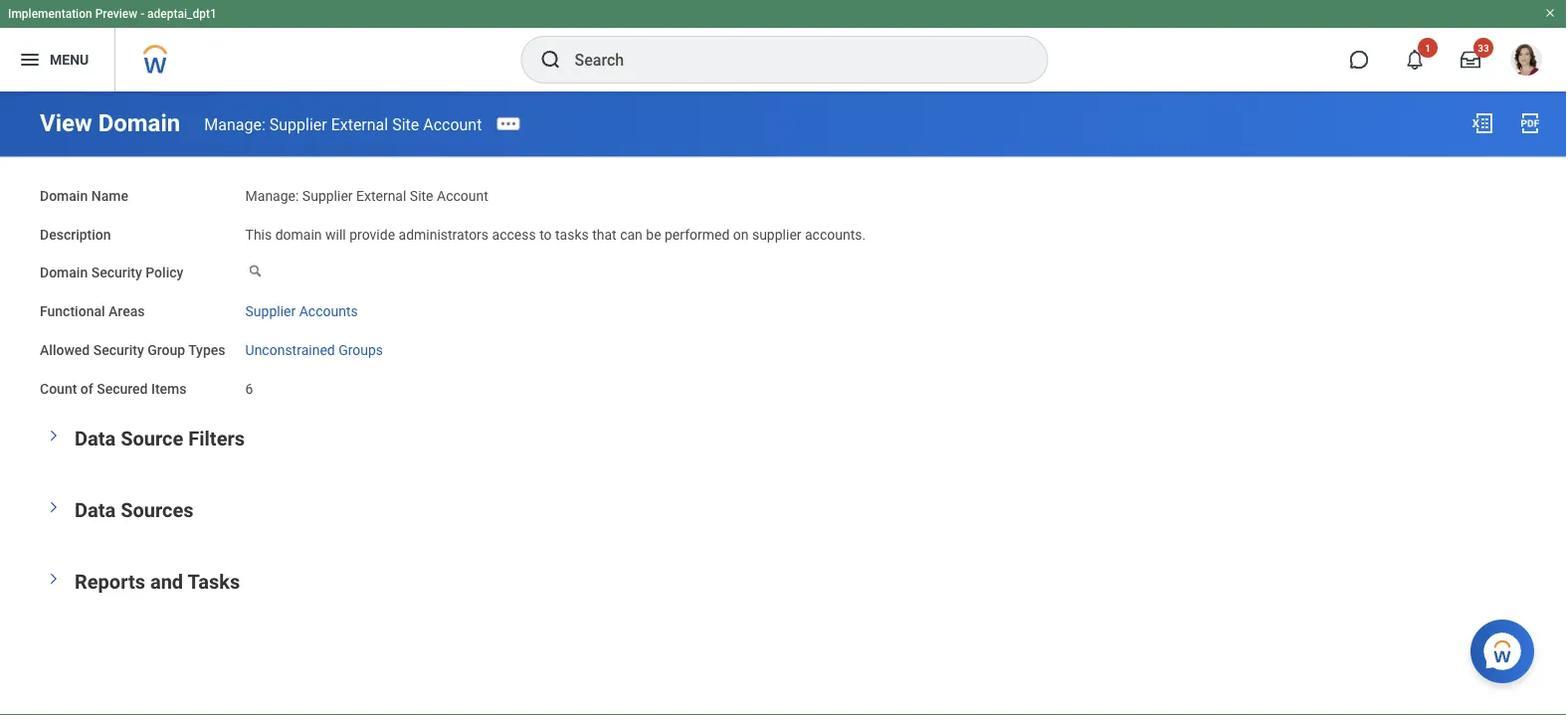 Task type: locate. For each thing, give the bounding box(es) containing it.
supplier accounts link
[[245, 299, 358, 320]]

chevron down image
[[47, 424, 61, 448], [47, 496, 61, 520], [47, 567, 61, 591]]

manage:
[[204, 115, 266, 134], [245, 188, 299, 204]]

tasks
[[188, 570, 240, 594]]

account
[[423, 115, 482, 134], [437, 188, 488, 204]]

menu button
[[0, 28, 115, 92]]

0 vertical spatial account
[[423, 115, 482, 134]]

chevron down image left the reports
[[47, 567, 61, 591]]

this domain will provide administrators access to tasks that can be performed on supplier accounts.
[[245, 226, 866, 243]]

supplier
[[752, 226, 802, 243]]

domain up the description on the top left of the page
[[40, 188, 88, 204]]

supplier for manage: supplier external site account link
[[269, 115, 327, 134]]

account inside domain name element
[[437, 188, 488, 204]]

groups
[[339, 342, 383, 358]]

1 vertical spatial chevron down image
[[47, 496, 61, 520]]

supplier up domain name element
[[269, 115, 327, 134]]

0 vertical spatial supplier
[[269, 115, 327, 134]]

0 vertical spatial site
[[392, 115, 419, 134]]

data source filters button
[[75, 427, 245, 450]]

data down "of"
[[75, 427, 116, 450]]

source
[[121, 427, 183, 450]]

2 data from the top
[[75, 499, 116, 522]]

1 vertical spatial domain
[[40, 188, 88, 204]]

1 vertical spatial supplier
[[302, 188, 353, 204]]

manage: supplier external site account
[[204, 115, 482, 134], [245, 188, 488, 204]]

domain for domain name
[[40, 188, 88, 204]]

chevron down image down count
[[47, 424, 61, 448]]

name
[[91, 188, 128, 204]]

data left sources
[[75, 499, 116, 522]]

manage: supplier external site account up "provide"
[[245, 188, 488, 204]]

manage: for manage: supplier external site account link
[[204, 115, 266, 134]]

manage: for domain name element
[[245, 188, 299, 204]]

site
[[392, 115, 419, 134], [410, 188, 433, 204]]

domain
[[98, 109, 180, 137], [40, 188, 88, 204], [40, 265, 88, 281]]

domain up functional on the left top
[[40, 265, 88, 281]]

security
[[91, 265, 142, 281], [93, 342, 144, 358]]

6
[[245, 380, 253, 397]]

supplier up unconstrained
[[245, 303, 296, 320]]

chevron down image left data sources
[[47, 496, 61, 520]]

1 vertical spatial manage:
[[245, 188, 299, 204]]

to
[[540, 226, 552, 243]]

account for domain name element
[[437, 188, 488, 204]]

supplier inside domain name element
[[302, 188, 353, 204]]

external up "provide"
[[356, 188, 406, 204]]

items
[[151, 380, 187, 397]]

0 vertical spatial manage: supplier external site account
[[204, 115, 482, 134]]

3 chevron down image from the top
[[47, 567, 61, 591]]

chevron down image for data source filters
[[47, 424, 61, 448]]

data sources
[[75, 499, 194, 522]]

close environment banner image
[[1545, 7, 1557, 19]]

reports and tasks
[[75, 570, 240, 594]]

chevron down image for data sources
[[47, 496, 61, 520]]

domain for domain security policy
[[40, 265, 88, 281]]

performed
[[665, 226, 730, 243]]

site up administrators at left
[[410, 188, 433, 204]]

search image
[[539, 48, 563, 72]]

0 vertical spatial chevron down image
[[47, 424, 61, 448]]

external inside domain name element
[[356, 188, 406, 204]]

site inside domain name element
[[410, 188, 433, 204]]

manage: supplier external site account link
[[204, 115, 482, 134]]

domain name element
[[245, 176, 488, 205]]

data sources button
[[75, 499, 194, 522]]

manage: supplier external site account up domain name element
[[204, 115, 482, 134]]

supplier
[[269, 115, 327, 134], [302, 188, 353, 204], [245, 303, 296, 320]]

domain right view
[[98, 109, 180, 137]]

site for domain name element
[[410, 188, 433, 204]]

access
[[492, 226, 536, 243]]

security for allowed
[[93, 342, 144, 358]]

inbox large image
[[1461, 50, 1481, 70]]

2 chevron down image from the top
[[47, 496, 61, 520]]

of
[[80, 380, 93, 397]]

2 vertical spatial supplier
[[245, 303, 296, 320]]

1 vertical spatial security
[[93, 342, 144, 358]]

1 vertical spatial external
[[356, 188, 406, 204]]

1 vertical spatial account
[[437, 188, 488, 204]]

1 chevron down image from the top
[[47, 424, 61, 448]]

domain security policy
[[40, 265, 184, 281]]

2 vertical spatial chevron down image
[[47, 567, 61, 591]]

0 vertical spatial data
[[75, 427, 116, 450]]

that
[[592, 226, 617, 243]]

1 data from the top
[[75, 427, 116, 450]]

filters
[[188, 427, 245, 450]]

security up areas
[[91, 265, 142, 281]]

security up "secured"
[[93, 342, 144, 358]]

external
[[331, 115, 388, 134], [356, 188, 406, 204]]

manage: inside domain name element
[[245, 188, 299, 204]]

unconstrained groups link
[[245, 338, 383, 358]]

0 vertical spatial security
[[91, 265, 142, 281]]

0 vertical spatial manage:
[[204, 115, 266, 134]]

policy
[[146, 265, 184, 281]]

data
[[75, 427, 116, 450], [75, 499, 116, 522]]

count
[[40, 380, 77, 397]]

preview
[[95, 7, 138, 21]]

external up domain name element
[[331, 115, 388, 134]]

1 vertical spatial manage: supplier external site account
[[245, 188, 488, 204]]

menu
[[50, 51, 89, 68]]

0 vertical spatial external
[[331, 115, 388, 134]]

secured
[[97, 380, 148, 397]]

be
[[646, 226, 661, 243]]

will
[[326, 226, 346, 243]]

site up domain name element
[[392, 115, 419, 134]]

2 vertical spatial domain
[[40, 265, 88, 281]]

export to excel image
[[1471, 111, 1495, 135]]

view domain
[[40, 109, 180, 137]]

types
[[188, 342, 225, 358]]

supplier up will
[[302, 188, 353, 204]]

justify image
[[18, 48, 42, 72]]

menu banner
[[0, 0, 1567, 92]]

1 vertical spatial data
[[75, 499, 116, 522]]

data source filters
[[75, 427, 245, 450]]

1 vertical spatial site
[[410, 188, 433, 204]]



Task type: vqa. For each thing, say whether or not it's contained in the screenshot.
Security corresponding to Domain
yes



Task type: describe. For each thing, give the bounding box(es) containing it.
view printable version (pdf) image
[[1519, 111, 1543, 135]]

manage: supplier external site account for domain name element
[[245, 188, 488, 204]]

-
[[140, 7, 144, 21]]

description
[[40, 226, 111, 243]]

this
[[245, 226, 272, 243]]

count of secured items
[[40, 380, 187, 397]]

33 button
[[1449, 38, 1494, 82]]

notifications large image
[[1405, 50, 1425, 70]]

view domain main content
[[0, 92, 1567, 632]]

allowed security group types
[[40, 342, 225, 358]]

functional
[[40, 303, 105, 320]]

group
[[148, 342, 185, 358]]

external for domain name element
[[356, 188, 406, 204]]

tasks
[[555, 226, 589, 243]]

1
[[1425, 42, 1431, 54]]

data for data sources
[[75, 499, 116, 522]]

1 button
[[1393, 38, 1438, 82]]

manage: supplier external site account for manage: supplier external site account link
[[204, 115, 482, 134]]

areas
[[109, 303, 145, 320]]

functional areas
[[40, 303, 145, 320]]

accounts.
[[805, 226, 866, 243]]

security for domain
[[91, 265, 142, 281]]

reports
[[75, 570, 145, 594]]

supplier for domain name element
[[302, 188, 353, 204]]

unconstrained
[[245, 342, 335, 358]]

chevron down image for reports and tasks
[[47, 567, 61, 591]]

adeptai_dpt1
[[147, 7, 217, 21]]

allowed
[[40, 342, 90, 358]]

0 vertical spatial domain
[[98, 109, 180, 137]]

administrators
[[399, 226, 489, 243]]

supplier accounts
[[245, 303, 358, 320]]

site for manage: supplier external site account link
[[392, 115, 419, 134]]

sources
[[121, 499, 194, 522]]

reports and tasks button
[[75, 570, 240, 594]]

view
[[40, 109, 92, 137]]

can
[[620, 226, 643, 243]]

domain name
[[40, 188, 128, 204]]

and
[[150, 570, 183, 594]]

on
[[733, 226, 749, 243]]

external for manage: supplier external site account link
[[331, 115, 388, 134]]

unconstrained groups
[[245, 342, 383, 358]]

profile logan mcneil image
[[1511, 44, 1543, 80]]

data for data source filters
[[75, 427, 116, 450]]

provide
[[350, 226, 395, 243]]

account for manage: supplier external site account link
[[423, 115, 482, 134]]

33
[[1478, 42, 1490, 54]]

count of secured items element
[[245, 369, 253, 398]]

accounts
[[299, 303, 358, 320]]

domain
[[275, 226, 322, 243]]

Search Workday  search field
[[575, 38, 1007, 82]]

implementation
[[8, 7, 92, 21]]

implementation preview -   adeptai_dpt1
[[8, 7, 217, 21]]



